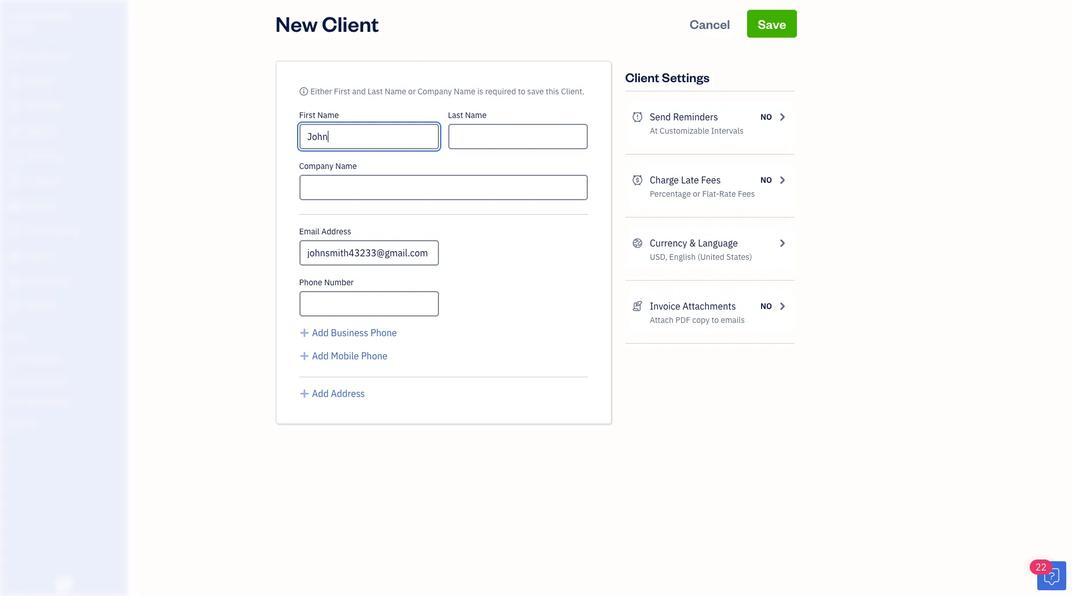 Task type: locate. For each thing, give the bounding box(es) containing it.
charge
[[650, 174, 679, 186]]

company down first name
[[299, 161, 334, 171]]

name down first name text field
[[335, 161, 357, 171]]

address
[[322, 227, 351, 237], [331, 388, 365, 400]]

latereminders image
[[632, 110, 643, 124]]

2 no from the top
[[761, 175, 772, 185]]

0 vertical spatial settings
[[662, 69, 710, 85]]

and right items in the left bottom of the page
[[28, 376, 40, 385]]

phone right mobile
[[361, 350, 388, 362]]

and right either
[[352, 86, 366, 97]]

first down primary icon
[[299, 110, 316, 121]]

1 horizontal spatial and
[[352, 86, 366, 97]]

1 chevronright image from the top
[[777, 110, 788, 124]]

1 vertical spatial settings
[[9, 419, 35, 428]]

0 horizontal spatial fees
[[701, 174, 721, 186]]

no for charge late fees
[[761, 175, 772, 185]]

late
[[681, 174, 699, 186]]

add mobile phone
[[312, 350, 388, 362]]

members
[[28, 355, 59, 364]]

plus image up plus image
[[299, 326, 310, 340]]

0 vertical spatial plus image
[[299, 326, 310, 340]]

dashboard image
[[8, 52, 21, 63]]

rate
[[719, 189, 736, 199]]

company name
[[299, 161, 357, 171]]

1 vertical spatial and
[[28, 376, 40, 385]]

expense image
[[8, 176, 21, 188]]

0 vertical spatial or
[[408, 86, 416, 97]]

Last Name text field
[[448, 124, 588, 149]]

send reminders
[[650, 111, 718, 123]]

last down either first and last name or company name is required to save this client.
[[448, 110, 463, 121]]

save
[[527, 86, 544, 97]]

1 horizontal spatial company
[[418, 86, 452, 97]]

send
[[650, 111, 671, 123]]

1 horizontal spatial or
[[693, 189, 701, 199]]

0 vertical spatial no
[[761, 112, 772, 122]]

fees up flat-
[[701, 174, 721, 186]]

3 add from the top
[[312, 388, 329, 400]]

client image
[[8, 76, 21, 88]]

First Name text field
[[299, 124, 439, 149]]

invoices image
[[632, 300, 643, 313]]

client up latereminders icon
[[625, 69, 660, 85]]

2 vertical spatial add
[[312, 388, 329, 400]]

1 vertical spatial company
[[299, 161, 334, 171]]

address down add mobile phone
[[331, 388, 365, 400]]

chart image
[[8, 276, 21, 287]]

team members
[[9, 355, 59, 364]]

plus image
[[299, 326, 310, 340], [299, 387, 310, 401]]

freshbooks image
[[54, 578, 73, 592]]

and
[[352, 86, 366, 97], [28, 376, 40, 385]]

number
[[324, 278, 354, 288]]

0 horizontal spatial last
[[368, 86, 383, 97]]

settings
[[662, 69, 710, 85], [9, 419, 35, 428]]

report image
[[8, 301, 21, 312]]

1 horizontal spatial client
[[625, 69, 660, 85]]

name
[[385, 86, 406, 97], [454, 86, 476, 97], [317, 110, 339, 121], [465, 110, 487, 121], [335, 161, 357, 171]]

2 vertical spatial no
[[761, 301, 772, 312]]

primary image
[[299, 86, 309, 97]]

address for email address
[[322, 227, 351, 237]]

currencyandlanguage image
[[632, 236, 643, 250]]

3 no from the top
[[761, 301, 772, 312]]

1 vertical spatial to
[[712, 315, 719, 326]]

items and services link
[[3, 371, 124, 391]]

company up last name at top
[[418, 86, 452, 97]]

add business phone button
[[299, 326, 397, 340]]

copy
[[692, 315, 710, 326]]

to right the copy
[[712, 315, 719, 326]]

charge late fees
[[650, 174, 721, 186]]

2 vertical spatial chevronright image
[[777, 300, 788, 313]]

required
[[485, 86, 516, 97]]

0 vertical spatial client
[[322, 10, 379, 37]]

add
[[312, 327, 329, 339], [312, 350, 329, 362], [312, 388, 329, 400]]

0 horizontal spatial first
[[299, 110, 316, 121]]

1 vertical spatial phone
[[371, 327, 397, 339]]

and inside main element
[[28, 376, 40, 385]]

client
[[322, 10, 379, 37], [625, 69, 660, 85]]

2 vertical spatial phone
[[361, 350, 388, 362]]

last
[[368, 86, 383, 97], [448, 110, 463, 121]]

first right either
[[334, 86, 350, 97]]

0 vertical spatial fees
[[701, 174, 721, 186]]

phone down phone number text field
[[371, 327, 397, 339]]

0 vertical spatial and
[[352, 86, 366, 97]]

add right plus image
[[312, 350, 329, 362]]

cancel button
[[679, 10, 741, 38]]

currency & language
[[650, 238, 738, 249]]

currency
[[650, 238, 687, 249]]

intervals
[[711, 126, 744, 136]]

1 vertical spatial no
[[761, 175, 772, 185]]

apps link
[[3, 328, 124, 348]]

plus image
[[299, 349, 310, 363]]

2 add from the top
[[312, 350, 329, 362]]

bank connections link
[[3, 392, 124, 412]]

1 horizontal spatial last
[[448, 110, 463, 121]]

customizable
[[660, 126, 709, 136]]

add inside "button"
[[312, 350, 329, 362]]

0 horizontal spatial or
[[408, 86, 416, 97]]

phone for add mobile phone
[[361, 350, 388, 362]]

save
[[758, 16, 786, 32]]

no
[[761, 112, 772, 122], [761, 175, 772, 185], [761, 301, 772, 312]]

name down is
[[465, 110, 487, 121]]

first
[[334, 86, 350, 97], [299, 110, 316, 121]]

last up first name text field
[[368, 86, 383, 97]]

phone left number
[[299, 278, 322, 288]]

attach
[[650, 315, 674, 326]]

team members link
[[3, 349, 124, 370]]

phone inside "button"
[[361, 350, 388, 362]]

1 horizontal spatial fees
[[738, 189, 755, 199]]

this
[[546, 86, 559, 97]]

services
[[42, 376, 70, 385]]

chevronright image for send reminders
[[777, 110, 788, 124]]

0 horizontal spatial and
[[28, 376, 40, 385]]

2 plus image from the top
[[299, 387, 310, 401]]

plus image left the add address
[[299, 387, 310, 401]]

1 vertical spatial plus image
[[299, 387, 310, 401]]

1 vertical spatial first
[[299, 110, 316, 121]]

flat-
[[702, 189, 719, 199]]

1 plus image from the top
[[299, 326, 310, 340]]

latefees image
[[632, 173, 643, 187]]

0 vertical spatial address
[[322, 227, 351, 237]]

fees right rate
[[738, 189, 755, 199]]

1 horizontal spatial first
[[334, 86, 350, 97]]

settings down 'bank' on the left bottom of page
[[9, 419, 35, 428]]

email address
[[299, 227, 351, 237]]

phone inside button
[[371, 327, 397, 339]]

name down either
[[317, 110, 339, 121]]

1 add from the top
[[312, 327, 329, 339]]

is
[[477, 86, 483, 97]]

or
[[408, 86, 416, 97], [693, 189, 701, 199]]

no for send reminders
[[761, 112, 772, 122]]

add address
[[312, 388, 365, 400]]

to left the save
[[518, 86, 525, 97]]

1 vertical spatial fees
[[738, 189, 755, 199]]

new client
[[275, 10, 379, 37]]

add mobile phone button
[[299, 349, 388, 363]]

bank
[[9, 397, 25, 407]]

to
[[518, 86, 525, 97], [712, 315, 719, 326]]

3 chevronright image from the top
[[777, 300, 788, 313]]

address right email
[[322, 227, 351, 237]]

business
[[331, 327, 368, 339]]

company
[[418, 86, 452, 97], [299, 161, 334, 171]]

1 vertical spatial or
[[693, 189, 701, 199]]

1 vertical spatial chevronright image
[[777, 236, 788, 250]]

settings inside main element
[[9, 419, 35, 428]]

name for company name
[[335, 161, 357, 171]]

address inside button
[[331, 388, 365, 400]]

chevronright image
[[777, 110, 788, 124], [777, 236, 788, 250], [777, 300, 788, 313]]

1 vertical spatial add
[[312, 350, 329, 362]]

phone
[[299, 278, 322, 288], [371, 327, 397, 339], [361, 350, 388, 362]]

save button
[[748, 10, 797, 38]]

2 chevronright image from the top
[[777, 236, 788, 250]]

client settings
[[625, 69, 710, 85]]

name left is
[[454, 86, 476, 97]]

0 vertical spatial first
[[334, 86, 350, 97]]

0 horizontal spatial settings
[[9, 419, 35, 428]]

0 vertical spatial to
[[518, 86, 525, 97]]

add left business
[[312, 327, 329, 339]]

add down add mobile phone "button"
[[312, 388, 329, 400]]

settings link
[[3, 414, 124, 434]]

0 horizontal spatial company
[[299, 161, 334, 171]]

1 horizontal spatial to
[[712, 315, 719, 326]]

pdf
[[676, 315, 691, 326]]

(united
[[698, 252, 725, 262]]

invoice image
[[8, 126, 21, 138]]

Company Name text field
[[299, 175, 588, 200]]

at
[[650, 126, 658, 136]]

0 vertical spatial add
[[312, 327, 329, 339]]

fees
[[701, 174, 721, 186], [738, 189, 755, 199]]

1 vertical spatial address
[[331, 388, 365, 400]]

james
[[9, 10, 35, 21]]

client right new
[[322, 10, 379, 37]]

bank connections
[[9, 397, 68, 407]]

1 no from the top
[[761, 112, 772, 122]]

0 vertical spatial chevronright image
[[777, 110, 788, 124]]

new
[[275, 10, 318, 37]]

settings up send reminders
[[662, 69, 710, 85]]



Task type: vqa. For each thing, say whether or not it's contained in the screenshot.
the filters
no



Task type: describe. For each thing, give the bounding box(es) containing it.
usd,
[[650, 252, 668, 262]]

chevronright image for invoice attachments
[[777, 300, 788, 313]]

at customizable intervals
[[650, 126, 744, 136]]

cancel
[[690, 16, 730, 32]]

email
[[299, 227, 320, 237]]

either first and last name or company name is required to save this client.
[[310, 86, 585, 97]]

Phone Number text field
[[299, 291, 439, 317]]

main element
[[0, 0, 156, 597]]

owner
[[9, 23, 32, 32]]

payment image
[[8, 151, 21, 163]]

english
[[669, 252, 696, 262]]

0 horizontal spatial to
[[518, 86, 525, 97]]

phone number
[[299, 278, 354, 288]]

plus image for add business phone
[[299, 326, 310, 340]]

last name
[[448, 110, 487, 121]]

add for add mobile phone
[[312, 350, 329, 362]]

first name
[[299, 110, 339, 121]]

1 vertical spatial client
[[625, 69, 660, 85]]

0 horizontal spatial client
[[322, 10, 379, 37]]

estimate image
[[8, 101, 21, 113]]

items
[[9, 376, 27, 385]]

james peterson owner
[[9, 10, 71, 32]]

22
[[1036, 562, 1047, 574]]

name up first name text field
[[385, 86, 406, 97]]

language
[[698, 238, 738, 249]]

0 vertical spatial company
[[418, 86, 452, 97]]

name for last name
[[465, 110, 487, 121]]

Email Address text field
[[299, 240, 439, 266]]

either
[[310, 86, 332, 97]]

client.
[[561, 86, 585, 97]]

mobile
[[331, 350, 359, 362]]

percentage
[[650, 189, 691, 199]]

address for add address
[[331, 388, 365, 400]]

timer image
[[8, 226, 21, 238]]

&
[[690, 238, 696, 249]]

percentage or flat-rate fees
[[650, 189, 755, 199]]

invoice
[[650, 301, 681, 312]]

chevronright image
[[777, 173, 788, 187]]

attach pdf copy to emails
[[650, 315, 745, 326]]

team
[[9, 355, 27, 364]]

0 vertical spatial last
[[368, 86, 383, 97]]

emails
[[721, 315, 745, 326]]

add address button
[[299, 387, 365, 401]]

usd, english (united states)
[[650, 252, 752, 262]]

attachments
[[683, 301, 736, 312]]

1 horizontal spatial settings
[[662, 69, 710, 85]]

peterson
[[37, 10, 71, 21]]

apps
[[9, 333, 26, 342]]

invoice attachments
[[650, 301, 736, 312]]

connections
[[27, 397, 68, 407]]

plus image for add address
[[299, 387, 310, 401]]

0 vertical spatial phone
[[299, 278, 322, 288]]

reminders
[[673, 111, 718, 123]]

add for add address
[[312, 388, 329, 400]]

items and services
[[9, 376, 70, 385]]

1 vertical spatial last
[[448, 110, 463, 121]]

add business phone
[[312, 327, 397, 339]]

phone for add business phone
[[371, 327, 397, 339]]

name for first name
[[317, 110, 339, 121]]

22 button
[[1030, 560, 1067, 591]]

add for add business phone
[[312, 327, 329, 339]]

resource center badge image
[[1038, 562, 1067, 591]]

states)
[[727, 252, 752, 262]]

no for invoice attachments
[[761, 301, 772, 312]]

project image
[[8, 201, 21, 213]]

money image
[[8, 251, 21, 262]]



